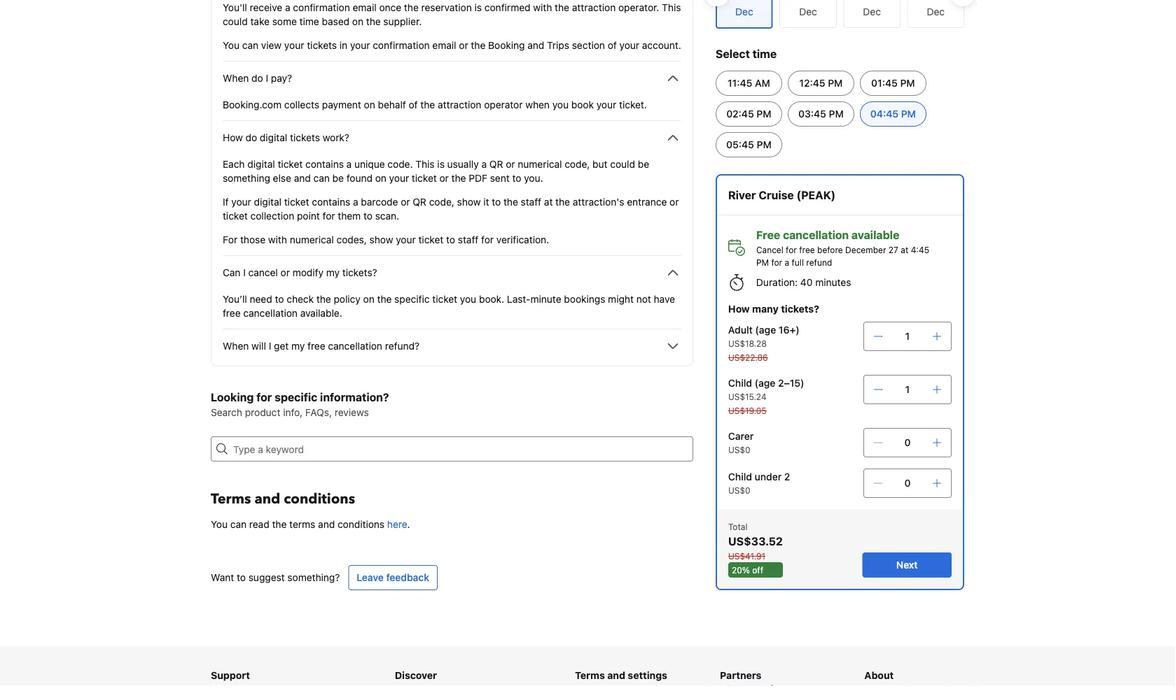 Task type: describe. For each thing, give the bounding box(es) containing it.
if your digital ticket contains a barcode or qr code, show it to the staff at the attraction's entrance or ticket collection point for them to scan.
[[223, 196, 679, 222]]

select
[[716, 47, 750, 61]]

cruise
[[759, 189, 794, 202]]

you for book
[[552, 99, 569, 111]]

1 horizontal spatial email
[[432, 40, 456, 51]]

pm for 03:45 pm
[[829, 108, 844, 120]]

ticket down if
[[223, 210, 248, 222]]

specific inside looking for specific information? search product info, faqs, reviews
[[275, 391, 317, 404]]

you for you can view your tickets in your confirmation email or the booking and trips section of your account.
[[223, 40, 239, 51]]

my inside dropdown button
[[291, 341, 305, 352]]

a up pdf
[[481, 159, 487, 170]]

free for when
[[307, 341, 325, 352]]

this inside each digital ticket contains a unique code. this is usually a qr or numerical code, but could be something else and can be found on your ticket or the pdf sent to you.
[[415, 159, 435, 170]]

us$41.91
[[728, 552, 765, 562]]

04:45
[[870, 108, 898, 120]]

on left "behalf"
[[364, 99, 375, 111]]

how do digital tickets work? button
[[223, 130, 681, 146]]

1 dec button from the left
[[780, 0, 837, 28]]

information?
[[320, 391, 389, 404]]

03:45
[[798, 108, 826, 120]]

behalf
[[378, 99, 406, 111]]

1 vertical spatial conditions
[[337, 519, 385, 531]]

0 for carer
[[904, 437, 911, 449]]

looking
[[211, 391, 254, 404]]

the right it
[[503, 196, 518, 208]]

can for your
[[242, 40, 258, 51]]

11:45 am
[[728, 77, 770, 89]]

0 for child under 2
[[904, 478, 911, 489]]

but
[[592, 159, 607, 170]]

for inside if your digital ticket contains a barcode or qr code, show it to the staff at the attraction's entrance or ticket collection point for them to scan.
[[323, 210, 335, 222]]

2
[[784, 472, 790, 483]]

leave
[[357, 572, 384, 584]]

here link
[[387, 519, 407, 531]]

1 vertical spatial confirmation
[[373, 40, 430, 51]]

time inside 'you'll receive a confirmation email once the reservation is confirmed with the attraction operator. this could take some time based on the supplier.'
[[299, 16, 319, 27]]

i for will
[[269, 341, 271, 352]]

each digital ticket contains a unique code. this is usually a qr or numerical code, but could be something else and can be found on your ticket or the pdf sent to you.
[[223, 159, 649, 184]]

can for the
[[230, 519, 247, 531]]

collects
[[284, 99, 319, 111]]

you.
[[524, 173, 543, 184]]

take
[[250, 16, 270, 27]]

when will i get my free cancellation refund?
[[223, 341, 419, 352]]

the left booking on the left
[[471, 40, 485, 51]]

booking
[[488, 40, 525, 51]]

full
[[792, 258, 804, 267]]

total us$33.52 us$41.91 20% off
[[728, 522, 783, 576]]

3 dec button from the left
[[907, 0, 964, 28]]

to inside you'll need to check the policy on the specific ticket you book. last-minute bookings might not have free cancellation available.
[[275, 294, 284, 305]]

us$0 inside child under 2 us$0
[[728, 486, 750, 496]]

pm for 12:45 pm
[[828, 77, 843, 89]]

barcode
[[361, 196, 398, 208]]

for down cancel
[[771, 258, 782, 267]]

the up the trips
[[555, 2, 569, 13]]

1 vertical spatial staff
[[458, 234, 478, 246]]

2 dec from the left
[[863, 6, 881, 18]]

0 horizontal spatial of
[[409, 99, 418, 111]]

05:45
[[726, 139, 754, 151]]

the down once
[[366, 16, 381, 27]]

email inside 'you'll receive a confirmation email once the reservation is confirmed with the attraction operator. this could take some time based on the supplier.'
[[353, 2, 377, 13]]

1 for child (age 2–15)
[[905, 384, 910, 396]]

read
[[249, 519, 269, 531]]

your left account.
[[619, 40, 639, 51]]

40
[[800, 277, 813, 289]]

you'll receive a confirmation email once the reservation is confirmed with the attraction operator. this could take some time based on the supplier.
[[223, 2, 681, 27]]

your right in
[[350, 40, 370, 51]]

is for this
[[437, 159, 445, 170]]

at inside free cancellation available cancel for free before december 27 at 4:45 pm for a full refund
[[901, 245, 908, 255]]

pm for 02:45 pm
[[757, 108, 771, 120]]

want to suggest something?
[[211, 572, 340, 584]]

terms for terms and conditions
[[211, 490, 251, 509]]

and up the read
[[255, 490, 280, 509]]

you for book.
[[460, 294, 476, 305]]

ticket down if your digital ticket contains a barcode or qr code, show it to the staff at the attraction's entrance or ticket collection point for them to scan.
[[418, 234, 443, 246]]

confirmed
[[484, 2, 530, 13]]

on inside 'you'll receive a confirmation email once the reservation is confirmed with the attraction operator. this could take some time based on the supplier.'
[[352, 16, 363, 27]]

discover
[[395, 670, 437, 682]]

something?
[[287, 572, 340, 584]]

river cruise (peak)
[[728, 189, 835, 202]]

terms and settings
[[575, 670, 667, 682]]

on inside each digital ticket contains a unique code. this is usually a qr or numerical code, but could be something else and can be found on your ticket or the pdf sent to you.
[[375, 173, 386, 184]]

can inside each digital ticket contains a unique code. this is usually a qr or numerical code, but could be something else and can be found on your ticket or the pdf sent to you.
[[313, 173, 330, 184]]

to right want
[[237, 572, 246, 584]]

0 vertical spatial conditions
[[284, 490, 355, 509]]

child (age 2–15) us$15.24
[[728, 378, 804, 402]]

a inside free cancellation available cancel for free before december 27 at 4:45 pm for a full refund
[[785, 258, 789, 267]]

not
[[636, 294, 651, 305]]

it
[[483, 196, 489, 208]]

with inside 'you'll receive a confirmation email once the reservation is confirmed with the attraction operator. this could take some time based on the supplier.'
[[533, 2, 552, 13]]

to down if your digital ticket contains a barcode or qr code, show it to the staff at the attraction's entrance or ticket collection point for them to scan.
[[446, 234, 455, 246]]

and left the trips
[[528, 40, 544, 51]]

some
[[272, 16, 297, 27]]

on inside you'll need to check the policy on the specific ticket you book. last-minute bookings might not have free cancellation available.
[[363, 294, 374, 305]]

or right barcode
[[401, 196, 410, 208]]

work?
[[323, 132, 349, 144]]

tickets inside how do digital tickets work? dropdown button
[[290, 132, 320, 144]]

when for when do i pay?
[[223, 72, 249, 84]]

how many tickets?
[[728, 304, 819, 315]]

confirmation inside 'you'll receive a confirmation email once the reservation is confirmed with the attraction operator. this could take some time based on the supplier.'
[[293, 2, 350, 13]]

them
[[338, 210, 361, 222]]

for those with numerical codes, show your ticket to staff for verification.
[[223, 234, 549, 246]]

code, inside if your digital ticket contains a barcode or qr code, show it to the staff at the attraction's entrance or ticket collection point for them to scan.
[[429, 196, 454, 208]]

leave feedback button
[[348, 566, 438, 591]]

2 dec button from the left
[[843, 0, 901, 28]]

how for how many tickets?
[[728, 304, 750, 315]]

could inside 'you'll receive a confirmation email once the reservation is confirmed with the attraction operator. this could take some time based on the supplier.'
[[223, 16, 248, 27]]

to inside each digital ticket contains a unique code. this is usually a qr or numerical code, but could be something else and can be found on your ticket or the pdf sent to you.
[[512, 173, 521, 184]]

dec for first dec button from the left
[[799, 6, 817, 18]]

03:45 pm
[[798, 108, 844, 120]]

leave feedback
[[357, 572, 429, 584]]

1 vertical spatial i
[[243, 267, 246, 279]]

27
[[888, 245, 898, 255]]

available
[[852, 229, 899, 242]]

1 horizontal spatial tickets?
[[781, 304, 819, 315]]

based
[[322, 16, 349, 27]]

0 vertical spatial of
[[608, 40, 617, 51]]

code, inside each digital ticket contains a unique code. this is usually a qr or numerical code, but could be something else and can be found on your ticket or the pdf sent to you.
[[565, 159, 590, 170]]

for inside looking for specific information? search product info, faqs, reviews
[[256, 391, 272, 404]]

you'll need to check the policy on the specific ticket you book. last-minute bookings might not have free cancellation available.
[[223, 294, 675, 319]]

1 horizontal spatial time
[[753, 47, 777, 61]]

pay?
[[271, 72, 292, 84]]

can i cancel or modify my tickets?
[[223, 267, 377, 279]]

minute
[[530, 294, 561, 305]]

child under 2 us$0
[[728, 472, 790, 496]]

show inside if your digital ticket contains a barcode or qr code, show it to the staff at the attraction's entrance or ticket collection point for them to scan.
[[457, 196, 481, 208]]

want
[[211, 572, 234, 584]]

us$0 inside carer us$0
[[728, 445, 750, 455]]

do for how
[[245, 132, 257, 144]]

or down usually
[[439, 173, 449, 184]]

child for child (age 2–15)
[[728, 378, 752, 389]]

(age for child
[[755, 378, 775, 389]]

us$15.24
[[728, 392, 767, 402]]

staff inside if your digital ticket contains a barcode or qr code, show it to the staff at the attraction's entrance or ticket collection point for them to scan.
[[521, 196, 541, 208]]

you can read the terms and conditions here .
[[211, 519, 410, 531]]

tickets? inside dropdown button
[[342, 267, 377, 279]]

pm for 04:45 pm
[[901, 108, 916, 120]]

info,
[[283, 407, 303, 419]]

codes,
[[337, 234, 367, 246]]

ticket down code.
[[412, 173, 437, 184]]

carer
[[728, 431, 754, 443]]

need
[[250, 294, 272, 305]]

the up available.
[[316, 294, 331, 305]]

might
[[608, 294, 634, 305]]

us$33.52
[[728, 535, 783, 549]]

when do i pay?
[[223, 72, 292, 84]]

in
[[340, 40, 347, 51]]

11:45
[[728, 77, 752, 89]]

for up "full"
[[786, 245, 797, 255]]

the right the read
[[272, 519, 287, 531]]

4:45
[[911, 245, 929, 255]]

next
[[896, 560, 918, 571]]

12:45
[[799, 77, 825, 89]]

Type a keyword field
[[228, 437, 693, 462]]

trips
[[547, 40, 569, 51]]

cancellation inside free cancellation available cancel for free before december 27 at 4:45 pm for a full refund
[[783, 229, 849, 242]]

us$22.86
[[728, 353, 768, 363]]

operator
[[484, 99, 523, 111]]

0 vertical spatial tickets
[[307, 40, 337, 51]]

04:45 pm
[[870, 108, 916, 120]]

could inside each digital ticket contains a unique code. this is usually a qr or numerical code, but could be something else and can be found on your ticket or the pdf sent to you.
[[610, 159, 635, 170]]

book.
[[479, 294, 504, 305]]

reservation
[[421, 2, 472, 13]]

you'll
[[223, 294, 247, 305]]

the right "behalf"
[[420, 99, 435, 111]]

a up found
[[346, 159, 352, 170]]

scan.
[[375, 210, 399, 222]]

feedback
[[386, 572, 429, 584]]

cancellation inside you'll need to check the policy on the specific ticket you book. last-minute bookings might not have free cancellation available.
[[243, 308, 298, 319]]

else
[[273, 173, 291, 184]]



Task type: vqa. For each thing, say whether or not it's contained in the screenshot.
Hand massage
no



Task type: locate. For each thing, give the bounding box(es) containing it.
at right 27 at the top of the page
[[901, 245, 908, 255]]

2 vertical spatial digital
[[254, 196, 281, 208]]

1 horizontal spatial be
[[638, 159, 649, 170]]

specific
[[394, 294, 430, 305], [275, 391, 317, 404]]

us$0 up total
[[728, 486, 750, 496]]

december
[[845, 245, 886, 255]]

your inside each digital ticket contains a unique code. this is usually a qr or numerical code, but could be something else and can be found on your ticket or the pdf sent to you.
[[389, 173, 409, 184]]

of right "behalf"
[[409, 99, 418, 111]]

or inside dropdown button
[[281, 267, 290, 279]]

do left pay?
[[251, 72, 263, 84]]

free cancellation available cancel for free before december 27 at 4:45 pm for a full refund
[[756, 229, 929, 267]]

to down barcode
[[363, 210, 372, 222]]

digital up collection
[[254, 196, 281, 208]]

free for free
[[799, 245, 815, 255]]

2 vertical spatial cancellation
[[328, 341, 382, 352]]

1 vertical spatial this
[[415, 159, 435, 170]]

confirmation up based
[[293, 2, 350, 13]]

1 vertical spatial with
[[268, 234, 287, 246]]

email down 'you'll receive a confirmation email once the reservation is confirmed with the attraction operator. this could take some time based on the supplier.'
[[432, 40, 456, 51]]

0 horizontal spatial staff
[[458, 234, 478, 246]]

1 vertical spatial when
[[223, 341, 249, 352]]

1 when from the top
[[223, 72, 249, 84]]

i left pay?
[[266, 72, 268, 84]]

you left the read
[[211, 519, 228, 531]]

05:45 pm
[[726, 139, 771, 151]]

pm right 12:45
[[828, 77, 843, 89]]

digital
[[260, 132, 287, 144], [247, 159, 275, 170], [254, 196, 281, 208]]

do
[[251, 72, 263, 84], [245, 132, 257, 144]]

dec for first dec button from right
[[927, 6, 945, 18]]

cancel
[[248, 267, 278, 279]]

free inside free cancellation available cancel for free before december 27 at 4:45 pm for a full refund
[[799, 245, 815, 255]]

1 horizontal spatial could
[[610, 159, 635, 170]]

qr inside if your digital ticket contains a barcode or qr code, show it to the staff at the attraction's entrance or ticket collection point for them to scan.
[[413, 196, 426, 208]]

with inside "how do digital tickets work?" "element"
[[268, 234, 287, 246]]

dec
[[799, 6, 817, 18], [863, 6, 881, 18], [927, 6, 945, 18]]

or right entrance
[[670, 196, 679, 208]]

at up verification.
[[544, 196, 553, 208]]

qr
[[489, 159, 503, 170], [413, 196, 426, 208]]

pm right 03:45
[[829, 108, 844, 120]]

before
[[817, 245, 843, 255]]

those
[[240, 234, 265, 246]]

pm right 01:45
[[900, 77, 915, 89]]

for right point
[[323, 210, 335, 222]]

conditions up you can read the terms and conditions here .
[[284, 490, 355, 509]]

have
[[654, 294, 675, 305]]

(age for adult
[[755, 325, 776, 336]]

region containing dec
[[704, 0, 975, 34]]

1 vertical spatial is
[[437, 159, 445, 170]]

at inside if your digital ticket contains a barcode or qr code, show it to the staff at the attraction's entrance or ticket collection point for them to scan.
[[544, 196, 553, 208]]

0 vertical spatial 0
[[904, 437, 911, 449]]

1 vertical spatial numerical
[[290, 234, 334, 246]]

a up them
[[353, 196, 358, 208]]

1 horizontal spatial free
[[307, 341, 325, 352]]

once
[[379, 2, 401, 13]]

qr inside each digital ticket contains a unique code. this is usually a qr or numerical code, but could be something else and can be found on your ticket or the pdf sent to you.
[[489, 159, 503, 170]]

how up each
[[223, 132, 243, 144]]

is inside 'you'll receive a confirmation email once the reservation is confirmed with the attraction operator. this could take some time based on the supplier.'
[[474, 2, 482, 13]]

digital for your
[[254, 196, 281, 208]]

0 vertical spatial staff
[[521, 196, 541, 208]]

adult (age 16+) us$18.28
[[728, 325, 800, 349]]

2 vertical spatial free
[[307, 341, 325, 352]]

0 vertical spatial qr
[[489, 159, 503, 170]]

looking for specific information? search product info, faqs, reviews
[[211, 391, 389, 419]]

and right else
[[294, 173, 311, 184]]

1 vertical spatial free
[[223, 308, 241, 319]]

is left confirmed
[[474, 2, 482, 13]]

0 vertical spatial with
[[533, 2, 552, 13]]

do down booking.com
[[245, 132, 257, 144]]

receive
[[250, 2, 282, 13]]

0 horizontal spatial how
[[223, 132, 243, 144]]

1 us$0 from the top
[[728, 445, 750, 455]]

a inside 'you'll receive a confirmation email once the reservation is confirmed with the attraction operator. this could take some time based on the supplier.'
[[285, 2, 290, 13]]

0 vertical spatial specific
[[394, 294, 430, 305]]

us$0 down carer
[[728, 445, 750, 455]]

1 vertical spatial could
[[610, 159, 635, 170]]

or up sent
[[506, 159, 515, 170]]

a inside if your digital ticket contains a barcode or qr code, show it to the staff at the attraction's entrance or ticket collection point for them to scan.
[[353, 196, 358, 208]]

1 vertical spatial can
[[313, 173, 330, 184]]

3 dec from the left
[[927, 6, 945, 18]]

to right it
[[492, 196, 501, 208]]

1 horizontal spatial specific
[[394, 294, 430, 305]]

off
[[752, 566, 763, 576]]

numerical down point
[[290, 234, 334, 246]]

the left the attraction's
[[555, 196, 570, 208]]

0 vertical spatial free
[[799, 245, 815, 255]]

0 horizontal spatial my
[[291, 341, 305, 352]]

qr down each digital ticket contains a unique code. this is usually a qr or numerical code, but could be something else and can be found on your ticket or the pdf sent to you.
[[413, 196, 426, 208]]

your inside if your digital ticket contains a barcode or qr code, show it to the staff at the attraction's entrance or ticket collection point for them to scan.
[[231, 196, 251, 208]]

0 horizontal spatial this
[[415, 159, 435, 170]]

1 vertical spatial you
[[460, 294, 476, 305]]

.
[[407, 519, 410, 531]]

here
[[387, 519, 407, 531]]

on
[[352, 16, 363, 27], [364, 99, 375, 111], [375, 173, 386, 184], [363, 294, 374, 305]]

2 0 from the top
[[904, 478, 911, 489]]

1 horizontal spatial attraction
[[572, 2, 616, 13]]

my right get
[[291, 341, 305, 352]]

0 horizontal spatial email
[[353, 2, 377, 13]]

i
[[266, 72, 268, 84], [243, 267, 246, 279], [269, 341, 271, 352]]

for
[[323, 210, 335, 222], [481, 234, 494, 246], [786, 245, 797, 255], [771, 258, 782, 267], [256, 391, 272, 404]]

when inside dropdown button
[[223, 341, 249, 352]]

carer us$0
[[728, 431, 754, 455]]

0 horizontal spatial qr
[[413, 196, 426, 208]]

terms
[[211, 490, 251, 509], [575, 670, 605, 682]]

cancellation left refund?
[[328, 341, 382, 352]]

with down collection
[[268, 234, 287, 246]]

cancellation down need
[[243, 308, 298, 319]]

bookings
[[564, 294, 605, 305]]

2 vertical spatial can
[[230, 519, 247, 531]]

you down you'll
[[223, 40, 239, 51]]

and left "settings"
[[607, 670, 625, 682]]

could
[[223, 16, 248, 27], [610, 159, 635, 170]]

1 for adult (age 16+)
[[905, 331, 910, 342]]

time up am
[[753, 47, 777, 61]]

(age down many
[[755, 325, 776, 336]]

cancellation inside when will i get my free cancellation refund? dropdown button
[[328, 341, 382, 352]]

pm inside free cancellation available cancel for free before december 27 at 4:45 pm for a full refund
[[756, 258, 769, 267]]

you can view your tickets in your confirmation email or the booking and trips section of your account.
[[223, 40, 681, 51]]

child left under at right bottom
[[728, 472, 752, 483]]

do for when
[[251, 72, 263, 84]]

when
[[223, 72, 249, 84], [223, 341, 249, 352]]

how inside dropdown button
[[223, 132, 243, 144]]

1 dec from the left
[[799, 6, 817, 18]]

1 1 from the top
[[905, 331, 910, 342]]

check
[[287, 294, 314, 305]]

you inside you'll need to check the policy on the specific ticket you book. last-minute bookings might not have free cancellation available.
[[460, 294, 476, 305]]

free inside you'll need to check the policy on the specific ticket you book. last-minute bookings might not have free cancellation available.
[[223, 308, 241, 319]]

0 vertical spatial show
[[457, 196, 481, 208]]

when
[[525, 99, 550, 111]]

attraction's
[[573, 196, 624, 208]]

how
[[223, 132, 243, 144], [728, 304, 750, 315]]

will
[[251, 341, 266, 352]]

1 vertical spatial at
[[901, 245, 908, 255]]

get
[[274, 341, 289, 352]]

tickets?
[[342, 267, 377, 279], [781, 304, 819, 315]]

pm right 05:45
[[757, 139, 771, 151]]

pm right 02:45
[[757, 108, 771, 120]]

ticket.
[[619, 99, 647, 111]]

12:45 pm
[[799, 77, 843, 89]]

can left the read
[[230, 519, 247, 531]]

to right need
[[275, 294, 284, 305]]

last-
[[507, 294, 530, 305]]

your right the book
[[596, 99, 616, 111]]

0 horizontal spatial numerical
[[290, 234, 334, 246]]

ticket up point
[[284, 196, 309, 208]]

1
[[905, 331, 910, 342], [905, 384, 910, 396]]

duration: 40 minutes
[[756, 277, 851, 289]]

1 horizontal spatial of
[[608, 40, 617, 51]]

contains inside each digital ticket contains a unique code. this is usually a qr or numerical code, but could be something else and can be found on your ticket or the pdf sent to you.
[[305, 159, 344, 170]]

river
[[728, 189, 756, 202]]

1 horizontal spatial code,
[[565, 159, 590, 170]]

ticket inside you'll need to check the policy on the specific ticket you book. last-minute bookings might not have free cancellation available.
[[432, 294, 457, 305]]

cancellation
[[783, 229, 849, 242], [243, 308, 298, 319], [328, 341, 382, 352]]

the right the policy
[[377, 294, 392, 305]]

0 vertical spatial at
[[544, 196, 553, 208]]

is for reservation
[[474, 2, 482, 13]]

how for how do digital tickets work?
[[223, 132, 243, 144]]

2 us$0 from the top
[[728, 486, 750, 496]]

suggest
[[248, 572, 285, 584]]

i right will
[[269, 341, 271, 352]]

specific inside you'll need to check the policy on the specific ticket you book. last-minute bookings might not have free cancellation available.
[[394, 294, 430, 305]]

1 horizontal spatial this
[[662, 2, 681, 13]]

child inside child (age 2–15) us$15.24
[[728, 378, 752, 389]]

found
[[346, 173, 372, 184]]

i inside dropdown button
[[269, 341, 271, 352]]

when will i get my free cancellation refund? button
[[223, 338, 681, 355]]

(peak)
[[797, 189, 835, 202]]

digital down booking.com
[[260, 132, 287, 144]]

or down 'you'll receive a confirmation email once the reservation is confirmed with the attraction operator. this could take some time based on the supplier.'
[[459, 40, 468, 51]]

tickets left work?
[[290, 132, 320, 144]]

for
[[223, 234, 237, 246]]

1 horizontal spatial is
[[474, 2, 482, 13]]

booking.com collects payment on behalf of the attraction operator when you book your ticket.
[[223, 99, 647, 111]]

terms
[[289, 519, 315, 531]]

and inside each digital ticket contains a unique code. this is usually a qr or numerical code, but could be something else and can be found on your ticket or the pdf sent to you.
[[294, 173, 311, 184]]

0 horizontal spatial at
[[544, 196, 553, 208]]

faqs,
[[305, 407, 332, 419]]

code, left but
[[565, 159, 590, 170]]

confirmation down supplier.
[[373, 40, 430, 51]]

1 vertical spatial cancellation
[[243, 308, 298, 319]]

staff down if your digital ticket contains a barcode or qr code, show it to the staff at the attraction's entrance or ticket collection point for them to scan.
[[458, 234, 478, 246]]

1 vertical spatial 1
[[905, 384, 910, 396]]

can
[[223, 267, 241, 279]]

attraction down when do i pay? dropdown button
[[438, 99, 481, 111]]

0 horizontal spatial be
[[332, 173, 344, 184]]

your right if
[[231, 196, 251, 208]]

how do digital tickets work? element
[[223, 146, 681, 247]]

1 vertical spatial us$0
[[728, 486, 750, 496]]

0 vertical spatial confirmation
[[293, 2, 350, 13]]

1 vertical spatial child
[[728, 472, 752, 483]]

free down available.
[[307, 341, 325, 352]]

refund?
[[385, 341, 419, 352]]

could right but
[[610, 159, 635, 170]]

1 vertical spatial how
[[728, 304, 750, 315]]

numerical inside each digital ticket contains a unique code. this is usually a qr or numerical code, but could be something else and can be found on your ticket or the pdf sent to you.
[[518, 159, 562, 170]]

digital up something
[[247, 159, 275, 170]]

0 vertical spatial is
[[474, 2, 482, 13]]

terms and conditions
[[211, 490, 355, 509]]

your right view at the left top of the page
[[284, 40, 304, 51]]

0 horizontal spatial attraction
[[438, 99, 481, 111]]

0 vertical spatial i
[[266, 72, 268, 84]]

child for child under 2
[[728, 472, 752, 483]]

on right based
[[352, 16, 363, 27]]

0 horizontal spatial code,
[[429, 196, 454, 208]]

search
[[211, 407, 242, 419]]

01:45 pm
[[871, 77, 915, 89]]

tickets? up the policy
[[342, 267, 377, 279]]

this inside 'you'll receive a confirmation email once the reservation is confirmed with the attraction operator. this could take some time based on the supplier.'
[[662, 2, 681, 13]]

for left verification.
[[481, 234, 494, 246]]

1 horizontal spatial with
[[533, 2, 552, 13]]

free up "full"
[[799, 245, 815, 255]]

0 horizontal spatial with
[[268, 234, 287, 246]]

free inside dropdown button
[[307, 341, 325, 352]]

this right operator. at the top right of the page
[[662, 2, 681, 13]]

your down scan.
[[396, 234, 416, 246]]

my right modify
[[326, 267, 340, 279]]

0 horizontal spatial show
[[369, 234, 393, 246]]

or
[[459, 40, 468, 51], [506, 159, 515, 170], [439, 173, 449, 184], [401, 196, 410, 208], [670, 196, 679, 208], [281, 267, 290, 279]]

0 horizontal spatial dec
[[799, 6, 817, 18]]

is inside each digital ticket contains a unique code. this is usually a qr or numerical code, but could be something else and can be found on your ticket or the pdf sent to you.
[[437, 159, 445, 170]]

(age inside child (age 2–15) us$15.24
[[755, 378, 775, 389]]

0 vertical spatial do
[[251, 72, 263, 84]]

(age inside adult (age 16+) us$18.28
[[755, 325, 776, 336]]

attraction inside 'you'll receive a confirmation email once the reservation is confirmed with the attraction operator. this could take some time based on the supplier.'
[[572, 2, 616, 13]]

pm for 05:45 pm
[[757, 139, 771, 151]]

0 vertical spatial digital
[[260, 132, 287, 144]]

1 vertical spatial tickets
[[290, 132, 320, 144]]

digital inside each digital ticket contains a unique code. this is usually a qr or numerical code, but could be something else and can be found on your ticket or the pdf sent to you.
[[247, 159, 275, 170]]

a
[[285, 2, 290, 13], [346, 159, 352, 170], [481, 159, 487, 170], [353, 196, 358, 208], [785, 258, 789, 267]]

1 horizontal spatial at
[[901, 245, 908, 255]]

and right terms
[[318, 519, 335, 531]]

(age
[[755, 325, 776, 336], [755, 378, 775, 389]]

1 child from the top
[[728, 378, 752, 389]]

0 vertical spatial email
[[353, 2, 377, 13]]

do inside how do digital tickets work? dropdown button
[[245, 132, 257, 144]]

0 vertical spatial my
[[326, 267, 340, 279]]

ticket down can i cancel or modify my tickets? dropdown button
[[432, 294, 457, 305]]

16+)
[[779, 325, 800, 336]]

staff down you.
[[521, 196, 541, 208]]

0 horizontal spatial time
[[299, 16, 319, 27]]

a left "full"
[[785, 258, 789, 267]]

you
[[552, 99, 569, 111], [460, 294, 476, 305]]

free down you'll
[[223, 308, 241, 319]]

1 vertical spatial attraction
[[438, 99, 481, 111]]

0 vertical spatial child
[[728, 378, 752, 389]]

1 horizontal spatial cancellation
[[328, 341, 382, 352]]

i for do
[[266, 72, 268, 84]]

1 horizontal spatial my
[[326, 267, 340, 279]]

my
[[326, 267, 340, 279], [291, 341, 305, 352]]

policy
[[334, 294, 361, 305]]

0 vertical spatial you
[[223, 40, 239, 51]]

2 horizontal spatial dec
[[927, 6, 945, 18]]

conditions left here
[[337, 519, 385, 531]]

0 horizontal spatial cancellation
[[243, 308, 298, 319]]

attraction up section
[[572, 2, 616, 13]]

time
[[299, 16, 319, 27], [753, 47, 777, 61]]

child inside child under 2 us$0
[[728, 472, 752, 483]]

time right some
[[299, 16, 319, 27]]

when do i pay? button
[[223, 70, 681, 87]]

0 vertical spatial when
[[223, 72, 249, 84]]

1 vertical spatial be
[[332, 173, 344, 184]]

modify
[[292, 267, 324, 279]]

tickets left in
[[307, 40, 337, 51]]

to left you.
[[512, 173, 521, 184]]

ticket up else
[[278, 159, 303, 170]]

qr up sent
[[489, 159, 503, 170]]

the up supplier.
[[404, 2, 419, 13]]

when up booking.com
[[223, 72, 249, 84]]

1 vertical spatial tickets?
[[781, 304, 819, 315]]

2 horizontal spatial free
[[799, 245, 815, 255]]

book
[[571, 99, 594, 111]]

terms for terms and settings
[[575, 670, 605, 682]]

do inside when do i pay? dropdown button
[[251, 72, 263, 84]]

01:45
[[871, 77, 898, 89]]

something
[[223, 173, 270, 184]]

the inside each digital ticket contains a unique code. this is usually a qr or numerical code, but could be something else and can be found on your ticket or the pdf sent to you.
[[451, 173, 466, 184]]

pm for 01:45 pm
[[900, 77, 915, 89]]

digital for do
[[260, 132, 287, 144]]

i right can
[[243, 267, 246, 279]]

0 horizontal spatial you
[[460, 294, 476, 305]]

0 vertical spatial terms
[[211, 490, 251, 509]]

terms up the read
[[211, 490, 251, 509]]

1 vertical spatial 0
[[904, 478, 911, 489]]

0 horizontal spatial free
[[223, 308, 241, 319]]

reviews
[[335, 407, 369, 419]]

when for when will i get my free cancellation refund?
[[223, 341, 249, 352]]

0 horizontal spatial tickets?
[[342, 267, 377, 279]]

1 vertical spatial contains
[[312, 196, 350, 208]]

0 vertical spatial can
[[242, 40, 258, 51]]

contains up them
[[312, 196, 350, 208]]

1 horizontal spatial qr
[[489, 159, 503, 170]]

1 horizontal spatial show
[[457, 196, 481, 208]]

pm right 04:45
[[901, 108, 916, 120]]

2 horizontal spatial cancellation
[[783, 229, 849, 242]]

1 horizontal spatial dec button
[[843, 0, 901, 28]]

1 0 from the top
[[904, 437, 911, 449]]

can left found
[[313, 173, 330, 184]]

when inside dropdown button
[[223, 72, 249, 84]]

2 child from the top
[[728, 472, 752, 483]]

on down unique
[[375, 173, 386, 184]]

my inside dropdown button
[[326, 267, 340, 279]]

available.
[[300, 308, 342, 319]]

specific up 'info,' on the left bottom
[[275, 391, 317, 404]]

0 vertical spatial time
[[299, 16, 319, 27]]

1 horizontal spatial you
[[552, 99, 569, 111]]

us$0
[[728, 445, 750, 455], [728, 486, 750, 496]]

0 vertical spatial attraction
[[572, 2, 616, 13]]

under
[[755, 472, 782, 483]]

digital inside if your digital ticket contains a barcode or qr code, show it to the staff at the attraction's entrance or ticket collection point for them to scan.
[[254, 196, 281, 208]]

contains inside if your digital ticket contains a barcode or qr code, show it to the staff at the attraction's entrance or ticket collection point for them to scan.
[[312, 196, 350, 208]]

region
[[704, 0, 975, 34]]

1 vertical spatial you
[[211, 519, 228, 531]]

contains down work?
[[305, 159, 344, 170]]

you for you can read the terms and conditions here .
[[211, 519, 228, 531]]

0 vertical spatial (age
[[755, 325, 776, 336]]

ticket
[[278, 159, 303, 170], [412, 173, 437, 184], [284, 196, 309, 208], [223, 210, 248, 222], [418, 234, 443, 246], [432, 294, 457, 305]]

0 vertical spatial be
[[638, 159, 649, 170]]

supplier.
[[383, 16, 422, 27]]

next button
[[862, 553, 952, 578]]

0 vertical spatial code,
[[565, 159, 590, 170]]

digital inside how do digital tickets work? dropdown button
[[260, 132, 287, 144]]

0 horizontal spatial is
[[437, 159, 445, 170]]

1 vertical spatial qr
[[413, 196, 426, 208]]

1 vertical spatial do
[[245, 132, 257, 144]]

you
[[223, 40, 239, 51], [211, 519, 228, 531]]

2 when from the top
[[223, 341, 249, 352]]

2 1 from the top
[[905, 384, 910, 396]]

terms left "settings"
[[575, 670, 605, 682]]

could down you'll
[[223, 16, 248, 27]]

1 horizontal spatial dec
[[863, 6, 881, 18]]



